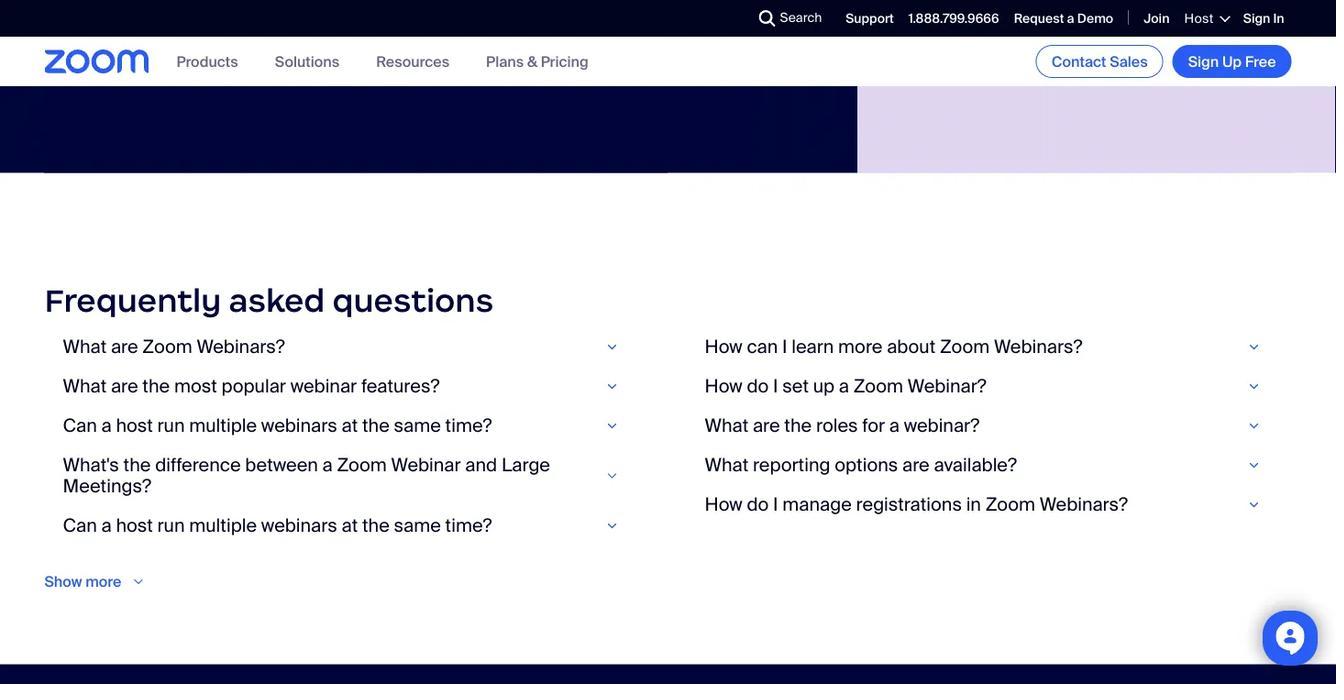 Task type: locate. For each thing, give the bounding box(es) containing it.
a left solutions popup button
[[233, 34, 242, 54]]

how for how do i set up a zoom webinar?
[[705, 375, 743, 398]]

1 vertical spatial how
[[705, 375, 743, 398]]

0 horizontal spatial more
[[85, 572, 121, 592]]

zoom up the 'most'
[[142, 335, 192, 359]]

multiple up difference at the bottom left of the page
[[189, 414, 257, 438]]

run down difference at the bottom left of the page
[[157, 514, 185, 538]]

are down frequently
[[111, 335, 138, 359]]

more right show
[[85, 572, 121, 592]]

zoom
[[142, 335, 192, 359], [940, 335, 990, 359], [854, 375, 904, 398], [337, 454, 387, 477], [986, 493, 1035, 516]]

1 vertical spatial webinars
[[261, 514, 337, 538]]

1 vertical spatial demo
[[245, 34, 286, 54]]

what are zoom webinars?
[[63, 335, 285, 359]]

0 vertical spatial multiple
[[189, 414, 257, 438]]

1 vertical spatial can
[[63, 514, 97, 538]]

1 vertical spatial can a host run multiple webinars at the same time?
[[63, 514, 492, 538]]

how for how do i manage registrations in zoom webinars?
[[705, 493, 743, 516]]

same down webinar
[[394, 514, 441, 538]]

multiple
[[189, 414, 257, 438], [189, 514, 257, 538]]

difference
[[155, 454, 241, 477]]

time? down and
[[445, 514, 492, 538]]

join link
[[1144, 10, 1170, 27]]

webinars down what's the difference between a zoom webinar and large meetings?
[[261, 514, 337, 538]]

1 horizontal spatial request a demo
[[1014, 10, 1114, 27]]

0 vertical spatial webinars
[[261, 414, 337, 438]]

can a host run multiple webinars at the same time? down what's the difference between a zoom webinar and large meetings?
[[63, 514, 492, 538]]

0 vertical spatial how
[[705, 335, 743, 359]]

i for manage
[[773, 493, 778, 516]]

webinars?
[[197, 335, 285, 359], [994, 335, 1083, 359], [1040, 493, 1128, 516]]

zoom for how do i set up a zoom webinar?
[[854, 375, 904, 398]]

1 how from the top
[[705, 335, 743, 359]]

how do i set up a zoom webinar?
[[705, 375, 987, 398]]

0 vertical spatial time?
[[445, 414, 492, 438]]

2 how from the top
[[705, 375, 743, 398]]

are for webinars?
[[111, 335, 138, 359]]

zoom left webinar
[[337, 454, 387, 477]]

do
[[747, 375, 769, 398], [747, 493, 769, 516]]

are down what are zoom webinars?
[[111, 375, 138, 398]]

0 vertical spatial same
[[394, 414, 441, 438]]

can a host run multiple webinars at the same time? up between
[[63, 414, 492, 438]]

contact sales
[[1052, 52, 1148, 71]]

search
[[780, 9, 822, 26]]

0 vertical spatial sign
[[1244, 10, 1271, 27]]

large
[[502, 454, 550, 477]]

request inside the request a demo link
[[173, 34, 230, 54]]

now
[[96, 34, 127, 54]]

1 vertical spatial at
[[342, 514, 358, 538]]

sign left up
[[1188, 52, 1219, 71]]

zoom for how do i manage registrations in zoom webinars?
[[986, 493, 1035, 516]]

zoom inside what's the difference between a zoom webinar and large meetings?
[[337, 454, 387, 477]]

webinars up between
[[261, 414, 337, 438]]

0 vertical spatial do
[[747, 375, 769, 398]]

i left set
[[773, 375, 778, 398]]

can up what's
[[63, 414, 97, 438]]

2 vertical spatial i
[[773, 493, 778, 516]]

multiple down difference at the bottom left of the page
[[189, 514, 257, 538]]

i right can
[[782, 335, 787, 359]]

demo right products
[[245, 34, 286, 54]]

request
[[1014, 10, 1064, 27], [173, 34, 230, 54]]

2 multiple from the top
[[189, 514, 257, 538]]

a right between
[[322, 454, 333, 477]]

sign up free link
[[1173, 45, 1292, 78]]

webinars? for how do i manage registrations in zoom webinars?
[[1040, 493, 1128, 516]]

0 horizontal spatial request a demo
[[173, 34, 286, 54]]

1 vertical spatial multiple
[[189, 514, 257, 538]]

support link
[[846, 10, 894, 27]]

roles
[[816, 414, 858, 438]]

3 how from the top
[[705, 493, 743, 516]]

2 vertical spatial how
[[705, 493, 743, 516]]

0 horizontal spatial sign
[[1188, 52, 1219, 71]]

set
[[783, 375, 809, 398]]

1 do from the top
[[747, 375, 769, 398]]

0 horizontal spatial request a demo link
[[150, 25, 309, 63]]

what's
[[63, 454, 119, 477]]

can a host run multiple webinars at the same time? button down what's the difference between a zoom webinar and large meetings? dropdown button
[[63, 514, 631, 538]]

0 vertical spatial can
[[63, 414, 97, 438]]

solutions
[[275, 52, 339, 71]]

what up what's
[[63, 375, 107, 398]]

are
[[111, 335, 138, 359], [111, 375, 138, 398], [753, 414, 780, 438], [903, 454, 930, 477]]

in
[[1273, 10, 1285, 27]]

1 vertical spatial sign
[[1188, 52, 1219, 71]]

1 vertical spatial i
[[773, 375, 778, 398]]

1 at from the top
[[342, 414, 358, 438]]

reporting
[[753, 454, 831, 477]]

available?
[[934, 454, 1017, 477]]

what are the most popular webinar features? button
[[63, 375, 631, 398]]

registrations
[[856, 493, 962, 516]]

1 host from the top
[[116, 414, 153, 438]]

show
[[44, 572, 82, 592]]

zoom up for
[[854, 375, 904, 398]]

zoom up webinar? at bottom
[[940, 335, 990, 359]]

what's the difference between a zoom webinar and large meetings?
[[63, 454, 550, 498]]

the
[[142, 375, 170, 398], [362, 414, 390, 438], [785, 414, 812, 438], [123, 454, 151, 477], [362, 514, 390, 538]]

about
[[887, 335, 936, 359]]

host up what's
[[116, 414, 153, 438]]

sign for sign in
[[1244, 10, 1271, 27]]

what for what are the most popular webinar features?
[[63, 375, 107, 398]]

questions
[[332, 280, 494, 320]]

0 vertical spatial demo
[[1078, 10, 1114, 27]]

i for learn
[[782, 335, 787, 359]]

request a demo for leftmost the request a demo link
[[173, 34, 286, 54]]

2 host from the top
[[116, 514, 153, 538]]

time? up and
[[445, 414, 492, 438]]

how do i manage registrations in zoom webinars? button
[[705, 493, 1274, 516]]

1 vertical spatial time?
[[445, 514, 492, 538]]

1 vertical spatial can a host run multiple webinars at the same time? button
[[63, 514, 631, 538]]

0 horizontal spatial demo
[[245, 34, 286, 54]]

features?
[[361, 375, 440, 398]]

run
[[157, 414, 185, 438], [157, 514, 185, 538]]

at
[[342, 414, 358, 438], [342, 514, 358, 538]]

solutions button
[[275, 52, 339, 71]]

more
[[838, 335, 883, 359], [85, 572, 121, 592]]

demo
[[1078, 10, 1114, 27], [245, 34, 286, 54]]

can a host run multiple webinars at the same time?
[[63, 414, 492, 438], [63, 514, 492, 538]]

host button
[[1184, 10, 1229, 27]]

run down the 'most'
[[157, 414, 185, 438]]

do for manage
[[747, 493, 769, 516]]

plans & pricing link
[[486, 52, 589, 71]]

1 horizontal spatial sign
[[1244, 10, 1271, 27]]

sign in link
[[1244, 10, 1285, 27]]

what's the difference between a zoom webinar and large meetings? button
[[63, 454, 631, 498]]

1 vertical spatial request a demo
[[173, 34, 286, 54]]

1 vertical spatial host
[[116, 514, 153, 538]]

0 horizontal spatial request
[[173, 34, 230, 54]]

0 vertical spatial host
[[116, 414, 153, 438]]

what
[[63, 335, 107, 359], [63, 375, 107, 398], [705, 414, 749, 438], [705, 454, 749, 477]]

are up reporting
[[753, 414, 780, 438]]

webinar
[[391, 454, 461, 477]]

1 horizontal spatial demo
[[1078, 10, 1114, 27]]

more up how do i set up a zoom webinar?
[[838, 335, 883, 359]]

support
[[846, 10, 894, 27]]

1 vertical spatial more
[[85, 572, 121, 592]]

0 vertical spatial request
[[1014, 10, 1064, 27]]

0 vertical spatial can a host run multiple webinars at the same time? button
[[63, 414, 631, 438]]

0 vertical spatial run
[[157, 414, 185, 438]]

0 vertical spatial more
[[838, 335, 883, 359]]

i left manage
[[773, 493, 778, 516]]

request a demo
[[1014, 10, 1114, 27], [173, 34, 286, 54]]

2 run from the top
[[157, 514, 185, 538]]

the right what's
[[123, 454, 151, 477]]

do down reporting
[[747, 493, 769, 516]]

1 vertical spatial same
[[394, 514, 441, 538]]

a inside what's the difference between a zoom webinar and large meetings?
[[322, 454, 333, 477]]

can
[[63, 414, 97, 438], [63, 514, 97, 538]]

at down "what are the most popular webinar features?" dropdown button
[[342, 414, 358, 438]]

request up contact
[[1014, 10, 1064, 27]]

what down can
[[705, 414, 749, 438]]

frequently asked questions
[[44, 280, 494, 320]]

what are the roles for a webinar? button
[[705, 414, 1274, 438]]

are up how do i manage registrations in zoom webinars?
[[903, 454, 930, 477]]

sign left in
[[1244, 10, 1271, 27]]

2 do from the top
[[747, 493, 769, 516]]

a up what's
[[101, 414, 112, 438]]

host down meetings?
[[116, 514, 153, 538]]

can a host run multiple webinars at the same time? button down "what are the most popular webinar features?" dropdown button
[[63, 414, 631, 438]]

webinars
[[261, 414, 337, 438], [261, 514, 337, 538]]

1.888.799.9666
[[909, 10, 999, 27]]

0 vertical spatial i
[[782, 335, 787, 359]]

same
[[394, 414, 441, 438], [394, 514, 441, 538]]

0 vertical spatial at
[[342, 414, 358, 438]]

what are zoom webinars? button
[[63, 335, 631, 359]]

i
[[782, 335, 787, 359], [773, 375, 778, 398], [773, 493, 778, 516]]

learn
[[792, 335, 834, 359]]

products button
[[177, 52, 238, 71]]

what left reporting
[[705, 454, 749, 477]]

1 vertical spatial do
[[747, 493, 769, 516]]

buy now
[[67, 34, 127, 54]]

demo up contact sales link
[[1078, 10, 1114, 27]]

1 can a host run multiple webinars at the same time? from the top
[[63, 414, 492, 438]]

0 vertical spatial can a host run multiple webinars at the same time?
[[63, 414, 492, 438]]

0 vertical spatial request a demo
[[1014, 10, 1114, 27]]

same up webinar
[[394, 414, 441, 438]]

2 can a host run multiple webinars at the same time? from the top
[[63, 514, 492, 538]]

time?
[[445, 414, 492, 438], [445, 514, 492, 538]]

zoom right the in
[[986, 493, 1035, 516]]

at down what's the difference between a zoom webinar and large meetings? dropdown button
[[342, 514, 358, 538]]

a right for
[[889, 414, 900, 438]]

what down frequently
[[63, 335, 107, 359]]

what for what are the roles for a webinar?
[[705, 414, 749, 438]]

search image
[[759, 10, 776, 27], [759, 10, 776, 27]]

show more
[[44, 572, 121, 592]]

1 vertical spatial run
[[157, 514, 185, 538]]

host
[[1184, 10, 1214, 27]]

1 time? from the top
[[445, 414, 492, 438]]

can a host run multiple webinars at the same time? button
[[63, 414, 631, 438], [63, 514, 631, 538]]

can down meetings?
[[63, 514, 97, 538]]

request right now
[[173, 34, 230, 54]]

a
[[1067, 10, 1075, 27], [233, 34, 242, 54], [839, 375, 849, 398], [101, 414, 112, 438], [889, 414, 900, 438], [322, 454, 333, 477], [101, 514, 112, 538]]

contact sales link
[[1036, 45, 1164, 78]]

1 horizontal spatial request
[[1014, 10, 1064, 27]]

up
[[813, 375, 835, 398]]

1 vertical spatial request
[[173, 34, 230, 54]]

how
[[705, 335, 743, 359], [705, 375, 743, 398], [705, 493, 743, 516]]

do left set
[[747, 375, 769, 398]]

sign in
[[1244, 10, 1285, 27]]



Task type: vqa. For each thing, say whether or not it's contained in the screenshot.
the What reporting options are available? on the bottom right
yes



Task type: describe. For each thing, give the bounding box(es) containing it.
zoom for how can i learn more about zoom webinars?
[[940, 335, 990, 359]]

are for most
[[111, 375, 138, 398]]

1 multiple from the top
[[189, 414, 257, 438]]

the down what's the difference between a zoom webinar and large meetings? dropdown button
[[362, 514, 390, 538]]

frequently asked questions element
[[44, 280, 1292, 592]]

how do i manage registrations in zoom webinars?
[[705, 493, 1128, 516]]

frequently
[[44, 280, 221, 320]]

how do i set up a zoom webinar? button
[[705, 375, 1274, 398]]

do for set
[[747, 375, 769, 398]]

a right up
[[839, 375, 849, 398]]

are for roles
[[753, 414, 780, 438]]

free
[[1245, 52, 1276, 71]]

1 webinars from the top
[[261, 414, 337, 438]]

webinar?
[[908, 375, 987, 398]]

between
[[245, 454, 318, 477]]

can a host run multiple webinars at the same time? for 1st "can a host run multiple webinars at the same time?" dropdown button from the bottom of the frequently asked questions element
[[63, 514, 492, 538]]

pricing
[[541, 52, 589, 71]]

popular
[[221, 375, 286, 398]]

what for what reporting options are available?
[[705, 454, 749, 477]]

what are the roles for a webinar?
[[705, 414, 980, 438]]

webinar?
[[904, 414, 980, 438]]

2 can from the top
[[63, 514, 97, 538]]

demo for rightmost the request a demo link
[[1078, 10, 1114, 27]]

zoom logo image
[[44, 50, 149, 73]]

how can i learn more about zoom webinars?
[[705, 335, 1083, 359]]

a up contact
[[1067, 10, 1075, 27]]

can a host run multiple webinars at the same time? for 1st "can a host run multiple webinars at the same time?" dropdown button from the top
[[63, 414, 492, 438]]

plans & pricing
[[486, 52, 589, 71]]

sales
[[1110, 52, 1148, 71]]

i for set
[[773, 375, 778, 398]]

&
[[527, 52, 537, 71]]

how can i learn more about zoom webinars? button
[[705, 335, 1274, 359]]

manage
[[783, 493, 852, 516]]

what are the most popular webinar features?
[[63, 375, 440, 398]]

buy
[[67, 34, 93, 54]]

what reporting options are available? button
[[705, 454, 1274, 477]]

request a demo for rightmost the request a demo link
[[1014, 10, 1114, 27]]

resources
[[376, 52, 450, 71]]

1 horizontal spatial more
[[838, 335, 883, 359]]

in
[[966, 493, 981, 516]]

request for rightmost the request a demo link
[[1014, 10, 1064, 27]]

webinar
[[290, 375, 357, 398]]

2 webinars from the top
[[261, 514, 337, 538]]

request for leftmost the request a demo link
[[173, 34, 230, 54]]

the left roles at the bottom right of the page
[[785, 414, 812, 438]]

2 at from the top
[[342, 514, 358, 538]]

1 same from the top
[[394, 414, 441, 438]]

the left the 'most'
[[142, 375, 170, 398]]

the inside what's the difference between a zoom webinar and large meetings?
[[123, 454, 151, 477]]

1 can from the top
[[63, 414, 97, 438]]

buy now link
[[44, 25, 150, 63]]

what for what are zoom webinars?
[[63, 335, 107, 359]]

1 can a host run multiple webinars at the same time? button from the top
[[63, 414, 631, 438]]

1.888.799.9666 link
[[909, 10, 999, 27]]

1 run from the top
[[157, 414, 185, 438]]

contact
[[1052, 52, 1107, 71]]

resources button
[[376, 52, 450, 71]]

2 time? from the top
[[445, 514, 492, 538]]

options
[[835, 454, 898, 477]]

sign for sign up free
[[1188, 52, 1219, 71]]

how for how can i learn more about zoom webinars?
[[705, 335, 743, 359]]

what reporting options are available?
[[705, 454, 1017, 477]]

webinars? for how can i learn more about zoom webinars?
[[994, 335, 1083, 359]]

2 same from the top
[[394, 514, 441, 538]]

plans
[[486, 52, 524, 71]]

and
[[465, 454, 497, 477]]

2 can a host run multiple webinars at the same time? button from the top
[[63, 514, 631, 538]]

up
[[1223, 52, 1242, 71]]

demo for leftmost the request a demo link
[[245, 34, 286, 54]]

for
[[862, 414, 885, 438]]

a down meetings?
[[101, 514, 112, 538]]

most
[[174, 375, 217, 398]]

1 horizontal spatial request a demo link
[[1014, 10, 1114, 27]]

join
[[1144, 10, 1170, 27]]

the down features?
[[362, 414, 390, 438]]

can
[[747, 335, 778, 359]]

sign up free
[[1188, 52, 1276, 71]]

products
[[177, 52, 238, 71]]

asked
[[229, 280, 325, 320]]

show more button
[[44, 572, 158, 592]]

meetings?
[[63, 475, 151, 498]]



